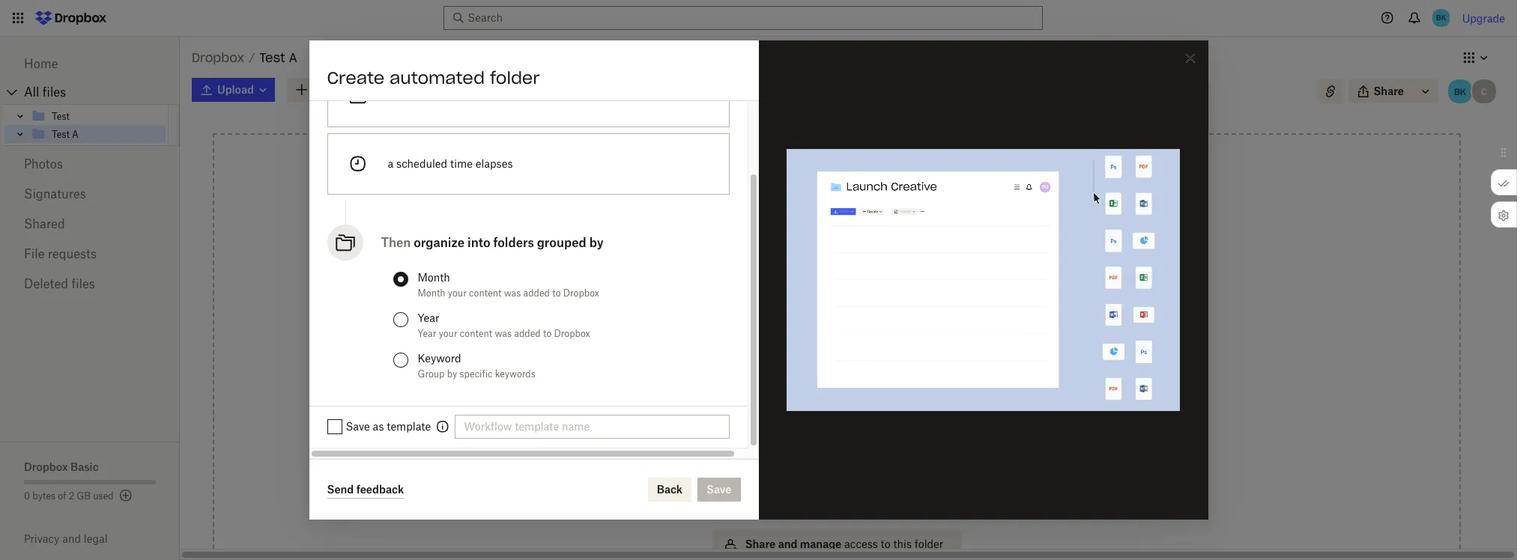 Task type: locate. For each thing, give the bounding box(es) containing it.
all files tree
[[2, 80, 180, 146]]

create automated folder
[[327, 67, 540, 88]]

and
[[62, 533, 81, 546], [778, 538, 798, 551]]

test right /
[[259, 50, 285, 65]]

your up keyword
[[439, 328, 458, 340]]

added up keywords
[[514, 328, 541, 340]]

files right request
[[790, 496, 812, 509]]

1 vertical spatial your
[[439, 328, 458, 340]]

content up the year year your content was added to dropbox
[[469, 288, 502, 299]]

Month radio
[[393, 272, 408, 287]]

group
[[2, 104, 180, 146]]

privacy and legal
[[24, 533, 108, 546]]

to down the month month your content was added to dropbox
[[543, 328, 552, 340]]

to right access
[[881, 538, 891, 551]]

files inside create automated folder dialog
[[388, 90, 408, 103]]

share left the you're the owner icon
[[1374, 85, 1405, 97]]

request files
[[746, 496, 812, 509]]

content for year
[[460, 328, 493, 340]]

to down the grouped
[[552, 288, 561, 299]]

0 horizontal spatial share
[[746, 538, 776, 551]]

request
[[746, 496, 788, 509]]

added for year
[[514, 328, 541, 340]]

christinaovera9@gmail.com hasn't added this to their dropbox yet image
[[1471, 78, 1498, 105]]

added inside the year year your content was added to dropbox
[[514, 328, 541, 340]]

0 bytes of 2 gb used
[[24, 491, 114, 502]]

a left selected
[[476, 90, 482, 103]]

the
[[807, 298, 823, 311]]

1 vertical spatial a
[[72, 129, 79, 140]]

global header element
[[0, 0, 1518, 37]]

0 horizontal spatial by
[[447, 369, 457, 380]]

your for month
[[448, 288, 467, 299]]

test a link
[[31, 125, 166, 143]]

month right month "radio"
[[418, 271, 450, 284]]

added down automated
[[430, 90, 461, 103]]

are
[[411, 90, 427, 103]]

month
[[418, 271, 450, 284], [418, 288, 446, 299]]

0 vertical spatial month
[[418, 271, 450, 284]]

deleted files link
[[24, 269, 156, 299]]

deleted
[[24, 277, 68, 292]]

back
[[657, 483, 683, 496]]

0 vertical spatial share
[[1374, 85, 1405, 97]]

dropbox / test a
[[192, 50, 297, 65]]

1 month from the top
[[418, 271, 450, 284]]

test for test
[[52, 111, 70, 122]]

files inside button
[[790, 496, 812, 509]]

a down test link
[[72, 129, 79, 140]]

1 vertical spatial month
[[418, 288, 446, 299]]

your for year
[[439, 328, 458, 340]]

0 vertical spatial this
[[785, 412, 804, 425]]

share for share
[[1374, 85, 1405, 97]]

file
[[24, 247, 45, 262]]

your inside the month month your content was added to dropbox
[[448, 288, 467, 299]]

grouped
[[537, 235, 587, 250]]

and inside more ways to add content element
[[778, 538, 798, 551]]

was for year
[[495, 328, 512, 340]]

feedback
[[357, 483, 404, 496]]

0 horizontal spatial a
[[72, 129, 79, 140]]

0 vertical spatial a
[[476, 90, 482, 103]]

1 vertical spatial added
[[524, 288, 550, 299]]

files up the
[[801, 282, 822, 295]]

a right /
[[289, 50, 297, 65]]

1 vertical spatial content
[[460, 328, 493, 340]]

files left the are
[[388, 90, 408, 103]]

files for request files
[[790, 496, 812, 509]]

dropbox basic
[[24, 461, 99, 474]]

1 horizontal spatial a
[[476, 90, 482, 103]]

to right here
[[850, 282, 861, 295]]

month down organize
[[418, 288, 446, 299]]

folders
[[494, 235, 534, 250]]

year up keyword
[[418, 328, 437, 340]]

0 horizontal spatial this
[[785, 412, 804, 425]]

1 horizontal spatial share
[[1374, 85, 1405, 97]]

files for drop files here to upload, or use the 'upload' button
[[801, 282, 822, 295]]

time
[[450, 157, 473, 170]]

0
[[24, 491, 30, 502]]

files down file requests link
[[72, 277, 95, 292]]

1 horizontal spatial this
[[894, 538, 912, 551]]

privacy
[[24, 533, 59, 546]]

content inside more ways to add content element
[[864, 374, 903, 387]]

used
[[93, 491, 114, 502]]

import button
[[713, 446, 962, 476]]

get more space image
[[117, 487, 135, 505]]

files for deleted files
[[72, 277, 95, 292]]

a left scheduled
[[388, 157, 394, 170]]

0 vertical spatial a
[[289, 50, 297, 65]]

access this folder from your desktop
[[746, 412, 929, 425]]

test a
[[52, 129, 79, 140]]

0 vertical spatial by
[[590, 235, 604, 250]]

into
[[468, 235, 491, 250]]

and for legal
[[62, 533, 81, 546]]

content
[[469, 288, 502, 299], [460, 328, 493, 340], [864, 374, 903, 387]]

upgrade link
[[1463, 12, 1506, 24]]

was inside the month month your content was added to dropbox
[[504, 288, 521, 299]]

0 horizontal spatial a
[[388, 157, 394, 170]]

was up the year year your content was added to dropbox
[[504, 288, 521, 299]]

keyword group by specific keywords
[[418, 352, 536, 380]]

1 vertical spatial was
[[495, 328, 512, 340]]

1 horizontal spatial a
[[289, 50, 297, 65]]

test up photos
[[52, 129, 70, 140]]

0 vertical spatial added
[[430, 90, 461, 103]]

0 vertical spatial your
[[448, 288, 467, 299]]

add
[[842, 374, 861, 387]]

by down keyword
[[447, 369, 457, 380]]

by
[[590, 235, 604, 250], [447, 369, 457, 380]]

was inside the year year your content was added to dropbox
[[495, 328, 512, 340]]

0 vertical spatial was
[[504, 288, 521, 299]]

0 vertical spatial content
[[469, 288, 502, 299]]

share inside 'share' button
[[1374, 85, 1405, 97]]

your down organize
[[448, 288, 467, 299]]

and left manage
[[778, 538, 798, 551]]

share inside more ways to add content element
[[746, 538, 776, 551]]

was up keyword group by specific keywords
[[495, 328, 512, 340]]

folder
[[490, 67, 540, 88], [529, 90, 558, 103], [807, 412, 835, 425], [915, 538, 944, 551]]

added up the year year your content was added to dropbox
[[524, 288, 550, 299]]

content inside the year year your content was added to dropbox
[[460, 328, 493, 340]]

files inside tree
[[43, 85, 66, 100]]

folder right selected
[[529, 90, 558, 103]]

by inside keyword group by specific keywords
[[447, 369, 457, 380]]

1 horizontal spatial by
[[590, 235, 604, 250]]

to inside the month month your content was added to dropbox
[[552, 288, 561, 299]]

0 vertical spatial test
[[259, 50, 285, 65]]

0 horizontal spatial and
[[62, 533, 81, 546]]

1 vertical spatial a
[[388, 157, 394, 170]]

1 vertical spatial share
[[746, 538, 776, 551]]

1 horizontal spatial and
[[778, 538, 798, 551]]

2 vertical spatial content
[[864, 374, 903, 387]]

your inside the year year your content was added to dropbox
[[439, 328, 458, 340]]

1 vertical spatial this
[[894, 538, 912, 551]]

create
[[327, 67, 385, 88]]

added
[[430, 90, 461, 103], [524, 288, 550, 299], [514, 328, 541, 340]]

to left add
[[829, 374, 839, 387]]

test
[[259, 50, 285, 65], [52, 111, 70, 122], [52, 129, 70, 140]]

2 vertical spatial added
[[514, 328, 541, 340]]

selected
[[485, 90, 527, 103]]

send feedback button
[[327, 481, 404, 499]]

your right from
[[865, 412, 887, 425]]

test up test a
[[52, 111, 70, 122]]

year
[[418, 312, 440, 325], [418, 328, 437, 340]]

1 vertical spatial test
[[52, 111, 70, 122]]

elapses
[[476, 157, 513, 170]]

folder left from
[[807, 412, 835, 425]]

files
[[43, 85, 66, 100], [388, 90, 408, 103], [72, 277, 95, 292], [801, 282, 822, 295], [790, 496, 812, 509]]

year right the year option
[[418, 312, 440, 325]]

content right add
[[864, 374, 903, 387]]

test link
[[31, 107, 166, 125]]

to
[[464, 90, 473, 103], [850, 282, 861, 295], [552, 288, 561, 299], [543, 328, 552, 340], [829, 374, 839, 387], [881, 538, 891, 551]]

use
[[786, 298, 804, 311]]

scheduled
[[397, 157, 448, 170]]

added inside the month month your content was added to dropbox
[[524, 288, 550, 299]]

content inside the month month your content was added to dropbox
[[469, 288, 502, 299]]

a
[[476, 90, 482, 103], [388, 157, 394, 170]]

0 vertical spatial year
[[418, 312, 440, 325]]

more ways to add content
[[771, 374, 903, 387]]

photos link
[[24, 149, 156, 179]]

keyword
[[418, 352, 461, 365]]

this
[[785, 412, 804, 425], [894, 538, 912, 551]]

share down request
[[746, 538, 776, 551]]

files right the all
[[43, 85, 66, 100]]

test for test a
[[52, 129, 70, 140]]

1 vertical spatial by
[[447, 369, 457, 380]]

and left legal
[[62, 533, 81, 546]]

was
[[504, 288, 521, 299], [495, 328, 512, 340]]

content up keyword group by specific keywords
[[460, 328, 493, 340]]

dropbox
[[192, 50, 244, 65], [563, 288, 600, 299], [554, 328, 590, 340], [24, 461, 68, 474]]

1 vertical spatial year
[[418, 328, 437, 340]]

files inside drop files here to upload, or use the 'upload' button
[[801, 282, 822, 295]]

2 vertical spatial test
[[52, 129, 70, 140]]

by right the grouped
[[590, 235, 604, 250]]

automated
[[390, 67, 485, 88]]

2 vertical spatial your
[[865, 412, 887, 425]]



Task type: vqa. For each thing, say whether or not it's contained in the screenshot.
applicable
no



Task type: describe. For each thing, give the bounding box(es) containing it.
access
[[746, 412, 783, 425]]

added for month
[[524, 288, 550, 299]]

all files link
[[24, 80, 180, 104]]

was for month
[[504, 288, 521, 299]]

home link
[[24, 49, 156, 79]]

organize into folders grouped by
[[414, 235, 604, 250]]

drop files here to upload, or use the 'upload' button
[[773, 282, 901, 311]]

legal
[[84, 533, 108, 546]]

bytes
[[32, 491, 56, 502]]

basic
[[70, 461, 99, 474]]

Keyword radio
[[393, 353, 408, 368]]

share button
[[1349, 79, 1414, 103]]

of
[[58, 491, 66, 502]]

to inside the year year your content was added to dropbox
[[543, 328, 552, 340]]

button
[[868, 298, 901, 311]]

and for manage
[[778, 538, 798, 551]]

signatures link
[[24, 179, 156, 209]]

keywords
[[495, 369, 536, 380]]

upload,
[[863, 282, 901, 295]]

you're the owner image
[[1447, 78, 1474, 105]]

share and manage access to this folder
[[746, 538, 944, 551]]

dropbox inside the year year your content was added to dropbox
[[554, 328, 590, 340]]

send feedback
[[327, 483, 404, 496]]

'upload'
[[826, 298, 865, 311]]

access
[[845, 538, 878, 551]]

home
[[24, 56, 58, 71]]

shared link
[[24, 209, 156, 239]]

1 year from the top
[[418, 312, 440, 325]]

share for share and manage access to this folder
[[746, 538, 776, 551]]

folder up selected
[[490, 67, 540, 88]]

to inside drop files here to upload, or use the 'upload' button
[[850, 282, 861, 295]]

back button
[[648, 478, 692, 502]]

gb
[[77, 491, 91, 502]]

photos
[[24, 157, 63, 172]]

ways
[[800, 374, 826, 387]]

content for month
[[469, 288, 502, 299]]

shared
[[24, 217, 65, 232]]

organize
[[414, 235, 465, 250]]

files are added to a selected folder
[[388, 90, 558, 103]]

/
[[249, 51, 255, 64]]

Year radio
[[393, 313, 408, 328]]

save as template
[[346, 420, 431, 433]]

all
[[24, 85, 39, 100]]

month month your content was added to dropbox
[[418, 271, 600, 299]]

2 month from the top
[[418, 288, 446, 299]]

signatures
[[24, 187, 86, 202]]

dropbox link
[[192, 48, 244, 67]]

more ways to add content element
[[710, 373, 965, 561]]

all files
[[24, 85, 66, 100]]

folder right access
[[915, 538, 944, 551]]

2
[[69, 491, 74, 502]]

request files button
[[713, 488, 962, 518]]

then
[[381, 235, 411, 250]]

more
[[771, 374, 798, 387]]

specific
[[460, 369, 493, 380]]

group containing test
[[2, 104, 180, 146]]

manage
[[800, 538, 842, 551]]

here
[[825, 282, 848, 295]]

2 year from the top
[[418, 328, 437, 340]]

requests
[[48, 247, 97, 262]]

create automated folder dialog
[[309, 6, 1209, 520]]

Workflow template name text field
[[464, 419, 721, 435]]

file requests
[[24, 247, 97, 262]]

import
[[746, 454, 781, 467]]

upgrade
[[1463, 12, 1506, 24]]

template
[[387, 420, 431, 433]]

privacy and legal link
[[24, 533, 180, 546]]

dropbox logo - go to the homepage image
[[30, 6, 112, 30]]

send
[[327, 483, 354, 496]]

file requests link
[[24, 239, 156, 269]]

save
[[346, 420, 370, 433]]

files for all files
[[43, 85, 66, 100]]

your inside more ways to add content element
[[865, 412, 887, 425]]

to down automated
[[464, 90, 473, 103]]

as
[[373, 420, 384, 433]]

group
[[418, 369, 445, 380]]

deleted files
[[24, 277, 95, 292]]

desktop
[[889, 412, 929, 425]]

year year your content was added to dropbox
[[418, 312, 590, 340]]

from
[[838, 412, 862, 425]]

a scheduled time elapses
[[388, 157, 513, 170]]

a inside group
[[72, 129, 79, 140]]

drop
[[773, 282, 798, 295]]

dropbox inside the month month your content was added to dropbox
[[563, 288, 600, 299]]

or
[[773, 298, 784, 311]]



